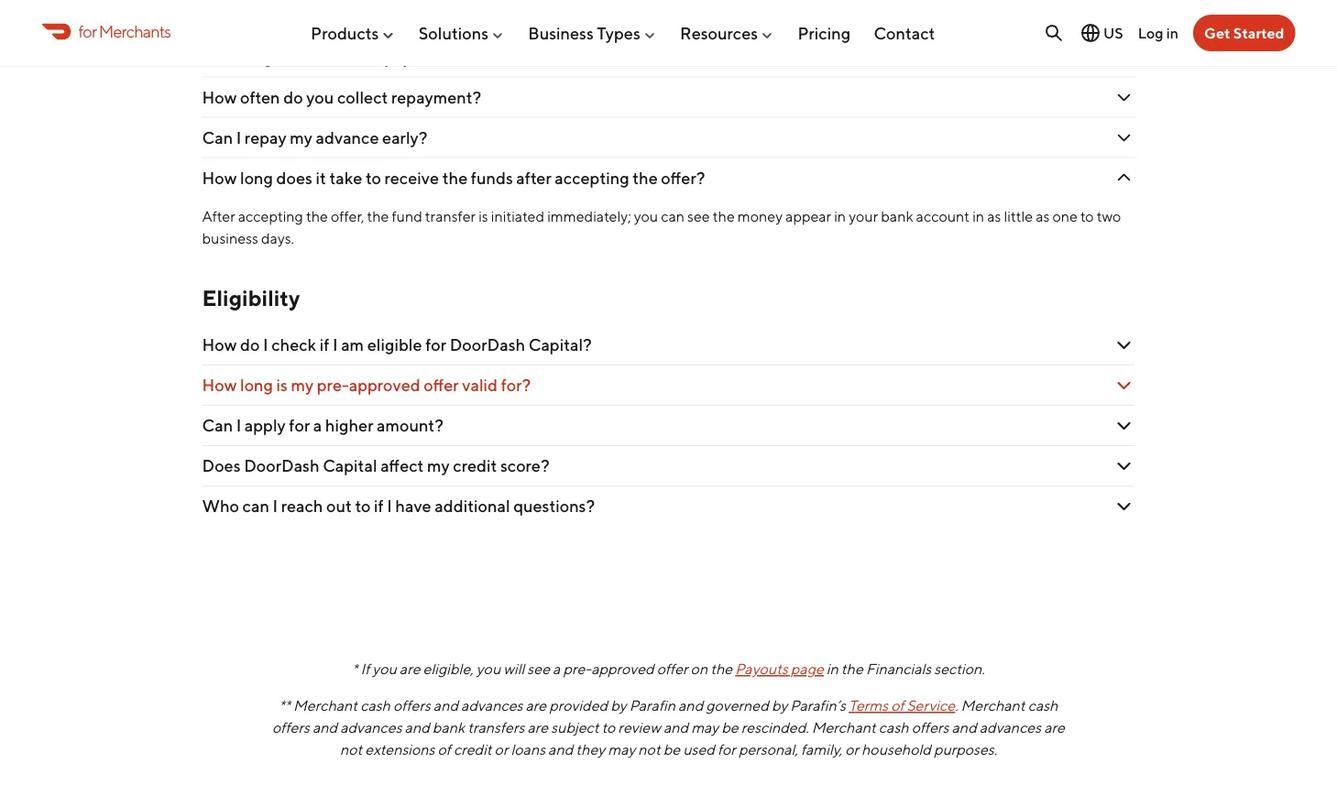 Task type: vqa. For each thing, say whether or not it's contained in the screenshot.
'Capital'
yes



Task type: locate. For each thing, give the bounding box(es) containing it.
0 horizontal spatial of
[[438, 742, 451, 760]]

see down offer?
[[688, 208, 710, 225]]

2 horizontal spatial offers
[[912, 720, 950, 738]]

0 vertical spatial see
[[688, 208, 710, 225]]

do right often
[[283, 88, 303, 107]]

chevron down image
[[1114, 6, 1136, 28], [1114, 167, 1136, 189], [1114, 375, 1136, 397], [1114, 416, 1136, 438], [1114, 456, 1136, 478]]

can i repay my advance early?
[[202, 128, 428, 148]]

1 vertical spatial repay
[[245, 128, 287, 148]]

if
[[361, 661, 370, 679]]

for merchants
[[78, 21, 171, 41]]

long up often
[[240, 47, 273, 67]]

1 vertical spatial pre-
[[563, 661, 592, 679]]

to down ** merchant cash offers and advances are provided by parafin and governed by parafin's terms of service
[[602, 720, 616, 738]]

0 horizontal spatial advances
[[340, 720, 402, 738]]

6 how from the top
[[202, 376, 237, 396]]

1 vertical spatial of
[[438, 742, 451, 760]]

bank left transfers
[[433, 720, 465, 738]]

1 horizontal spatial not
[[639, 742, 661, 760]]

funds
[[471, 168, 513, 188]]

0 vertical spatial my
[[290, 128, 313, 148]]

2 horizontal spatial doordash
[[450, 336, 526, 356]]

solutions link
[[419, 16, 505, 50]]

1 horizontal spatial pre-
[[563, 661, 592, 679]]

not left the 'extensions'
[[340, 742, 362, 760]]

2 vertical spatial my
[[427, 457, 450, 477]]

offer left the on
[[657, 661, 688, 679]]

0 vertical spatial a
[[313, 417, 322, 436]]

do left check
[[240, 336, 260, 356]]

2 it from the top
[[316, 168, 326, 188]]

0 vertical spatial does
[[277, 47, 313, 67]]

i left the products
[[263, 7, 268, 27]]

0 horizontal spatial if
[[320, 336, 330, 356]]

does down can i repay my advance early?
[[277, 168, 313, 188]]

take
[[330, 47, 363, 67], [330, 168, 363, 188]]

capital down higher
[[323, 457, 377, 477]]

pre- up "provided" in the bottom of the page
[[563, 661, 592, 679]]

credit up additional
[[453, 457, 497, 477]]

immediately;
[[548, 208, 632, 225]]

2 vertical spatial do
[[240, 336, 260, 356]]

collect
[[337, 88, 388, 107]]

bank right your on the right of page
[[881, 208, 914, 225]]

offers up the 'extensions'
[[393, 698, 431, 715]]

how long does it take to pay back the advance?
[[202, 47, 555, 67]]

advances up 'purposes.'
[[980, 720, 1042, 738]]

to for who can i reach out to if i have additional questions?
[[355, 497, 371, 517]]

of inside . merchant cash offers and advances and bank transfers are subject to review and may be rescinded. merchant cash offers and advances are not extensions of credit or loans and they may not be used for personal, family, or household purposes.
[[438, 742, 451, 760]]

0 horizontal spatial be
[[664, 742, 681, 760]]

2 can from the top
[[202, 417, 233, 436]]

how
[[202, 7, 237, 27], [202, 47, 237, 67], [202, 88, 237, 107], [202, 168, 237, 188], [202, 336, 237, 356], [202, 376, 237, 396]]

0 vertical spatial pre-
[[317, 376, 349, 396]]

2 by from the left
[[772, 698, 788, 715]]

5 how from the top
[[202, 336, 237, 356]]

2 chevron down image from the top
[[1114, 87, 1136, 109]]

as left little
[[988, 208, 1002, 225]]

you up can i repay my advance early?
[[306, 88, 334, 107]]

1 horizontal spatial of
[[891, 698, 905, 715]]

long up apply at the left
[[240, 376, 273, 396]]

it down the products
[[316, 47, 326, 67]]

0 horizontal spatial approved
[[349, 376, 421, 396]]

0 vertical spatial offer
[[424, 376, 459, 396]]

0 vertical spatial capital
[[424, 7, 479, 27]]

for right used
[[718, 742, 736, 760]]

does
[[277, 47, 313, 67], [277, 168, 313, 188]]

1 horizontal spatial advances
[[461, 698, 523, 715]]

to left two
[[1081, 208, 1095, 225]]

1 vertical spatial offer
[[657, 661, 688, 679]]

it
[[316, 47, 326, 67], [316, 168, 326, 188]]

0 horizontal spatial bank
[[433, 720, 465, 738]]

0 vertical spatial be
[[722, 720, 739, 738]]

2 horizontal spatial cash
[[1029, 698, 1059, 715]]

how for how do i repay the doordash capital advance?
[[202, 7, 237, 27]]

merchant right the **
[[293, 698, 358, 715]]

0 vertical spatial accepting
[[555, 168, 630, 188]]

1 horizontal spatial see
[[688, 208, 710, 225]]

1 horizontal spatial or
[[846, 742, 859, 760]]

1 horizontal spatial doordash
[[345, 7, 421, 27]]

1 vertical spatial my
[[291, 376, 314, 396]]

1 vertical spatial doordash
[[450, 336, 526, 356]]

0 vertical spatial credit
[[453, 457, 497, 477]]

2 vertical spatial doordash
[[244, 457, 320, 477]]

2 horizontal spatial merchant
[[962, 698, 1026, 715]]

may down review
[[608, 742, 636, 760]]

2 or from the left
[[846, 742, 859, 760]]

receive
[[385, 168, 439, 188]]

doordash up how long does it take to pay back the advance?
[[345, 7, 421, 27]]

1 vertical spatial long
[[240, 168, 273, 188]]

can
[[202, 128, 233, 148], [202, 417, 233, 436]]

cash up household
[[879, 720, 909, 738]]

additional
[[435, 497, 510, 517]]

1 chevron down image from the top
[[1114, 6, 1136, 28]]

for
[[78, 21, 96, 41], [426, 336, 447, 356], [289, 417, 310, 436], [718, 742, 736, 760]]

of
[[891, 698, 905, 715], [438, 742, 451, 760]]

capital up back
[[424, 7, 479, 27]]

0 horizontal spatial merchant
[[293, 698, 358, 715]]

service
[[907, 698, 956, 715]]

can up after
[[202, 128, 233, 148]]

pricing
[[798, 23, 851, 43]]

1 credit from the top
[[453, 457, 497, 477]]

1 horizontal spatial can
[[661, 208, 685, 225]]

1 horizontal spatial bank
[[881, 208, 914, 225]]

fund
[[392, 208, 423, 225]]

1 chevron down image from the top
[[1114, 46, 1136, 68]]

offers down service
[[912, 720, 950, 738]]

the right the on
[[711, 661, 733, 679]]

2 how from the top
[[202, 47, 237, 67]]

1 vertical spatial credit
[[454, 742, 492, 760]]

can up "does"
[[202, 417, 233, 436]]

2 take from the top
[[330, 168, 363, 188]]

or right "family,"
[[846, 742, 859, 760]]

i
[[263, 7, 268, 27], [236, 128, 241, 148], [263, 336, 268, 356], [333, 336, 338, 356], [236, 417, 241, 436], [273, 497, 278, 517], [387, 497, 392, 517]]

a right will
[[553, 661, 561, 679]]

1 vertical spatial if
[[374, 497, 384, 517]]

how long is my pre-approved offer valid for?
[[202, 376, 531, 396]]

amount?
[[377, 417, 444, 436]]

repay up often
[[272, 7, 314, 27]]

1 horizontal spatial as
[[1036, 208, 1050, 225]]

is
[[479, 208, 489, 225], [277, 376, 288, 396]]

cash for . merchant cash offers and advances and bank transfers are subject to review and may be rescinded. merchant cash offers and advances are not extensions of credit or loans and they may not be used for personal, family, or household purposes.
[[1029, 698, 1059, 715]]

or down transfers
[[495, 742, 508, 760]]

0 horizontal spatial cash
[[361, 698, 391, 715]]

eligible
[[367, 336, 422, 356]]

offers for ** merchant cash offers and advances are provided by parafin and governed by parafin's terms of service
[[393, 698, 431, 715]]

merchant for .
[[962, 698, 1026, 715]]

terms
[[849, 698, 889, 715]]

0 vertical spatial it
[[316, 47, 326, 67]]

i left apply at the left
[[236, 417, 241, 436]]

the left fund
[[367, 208, 389, 225]]

1 how from the top
[[202, 7, 237, 27]]

be
[[722, 720, 739, 738], [664, 742, 681, 760]]

is inside after accepting the offer, the fund transfer is initiated immediately; you can see the money appear in your bank account in as little as one to two business days.
[[479, 208, 489, 225]]

does up often
[[277, 47, 313, 67]]

days.
[[261, 230, 294, 247]]

repay down often
[[245, 128, 287, 148]]

0 horizontal spatial accepting
[[238, 208, 303, 225]]

not
[[340, 742, 362, 760], [639, 742, 661, 760]]

1 vertical spatial a
[[553, 661, 561, 679]]

0 vertical spatial approved
[[349, 376, 421, 396]]

1 vertical spatial approved
[[592, 661, 654, 679]]

credit
[[453, 457, 497, 477], [454, 742, 492, 760]]

to left pay
[[366, 47, 381, 67]]

0 horizontal spatial pre-
[[317, 376, 349, 396]]

1 horizontal spatial be
[[722, 720, 739, 738]]

1 horizontal spatial capital
[[424, 7, 479, 27]]

for merchants link
[[42, 19, 171, 44]]

1 vertical spatial accepting
[[238, 208, 303, 225]]

0 horizontal spatial may
[[608, 742, 636, 760]]

bank inside after accepting the offer, the fund transfer is initiated immediately; you can see the money appear in your bank account in as little as one to two business days.
[[881, 208, 914, 225]]

review
[[618, 720, 661, 738]]

2 vertical spatial long
[[240, 376, 273, 396]]

1 vertical spatial does
[[277, 168, 313, 188]]

my for advance
[[290, 128, 313, 148]]

0 vertical spatial can
[[202, 128, 233, 148]]

3 how from the top
[[202, 88, 237, 107]]

advances up transfers
[[461, 698, 523, 715]]

the
[[317, 7, 342, 27], [454, 47, 480, 67], [443, 168, 468, 188], [633, 168, 658, 188], [306, 208, 328, 225], [367, 208, 389, 225], [713, 208, 735, 225], [711, 661, 733, 679], [842, 661, 864, 679]]

merchant right the .
[[962, 698, 1026, 715]]

as left the one
[[1036, 208, 1050, 225]]

may
[[692, 720, 719, 738], [608, 742, 636, 760]]

3 long from the top
[[240, 376, 273, 396]]

1 does from the top
[[277, 47, 313, 67]]

0 vertical spatial can
[[661, 208, 685, 225]]

a left higher
[[313, 417, 322, 436]]

my
[[290, 128, 313, 148], [291, 376, 314, 396], [427, 457, 450, 477]]

is down check
[[277, 376, 288, 396]]

they
[[576, 742, 605, 760]]

4 chevron down image from the top
[[1114, 335, 1136, 357]]

2 not from the left
[[639, 742, 661, 760]]

take down the products
[[330, 47, 363, 67]]

1 vertical spatial can
[[202, 417, 233, 436]]

cash for ** merchant cash offers and advances are provided by parafin and governed by parafin's terms of service
[[361, 698, 391, 715]]

long for how long does it take to receive the funds after accepting the offer?
[[240, 168, 273, 188]]

chevron down image
[[1114, 46, 1136, 68], [1114, 87, 1136, 109], [1114, 127, 1136, 149], [1114, 335, 1136, 357], [1114, 496, 1136, 518]]

globe line image
[[1080, 22, 1102, 44]]

1 vertical spatial advance?
[[483, 47, 555, 67]]

. merchant cash offers and advances and bank transfers are subject to review and may be rescinded. merchant cash offers and advances are not extensions of credit or loans and they may not be used for personal, family, or household purposes.
[[272, 698, 1065, 760]]

0 horizontal spatial doordash
[[244, 457, 320, 477]]

0 horizontal spatial or
[[495, 742, 508, 760]]

0 vertical spatial long
[[240, 47, 273, 67]]

approved down eligible
[[349, 376, 421, 396]]

1 horizontal spatial a
[[553, 661, 561, 679]]

0 vertical spatial if
[[320, 336, 330, 356]]

can for can i repay my advance early?
[[202, 128, 233, 148]]

how for how often do you collect repayment?
[[202, 88, 237, 107]]

be down governed
[[722, 720, 739, 738]]

you right immediately;
[[634, 208, 659, 225]]

of right the 'extensions'
[[438, 742, 451, 760]]

may up used
[[692, 720, 719, 738]]

how long does it take to receive the funds after accepting the offer?
[[202, 168, 705, 188]]

0 vertical spatial is
[[479, 208, 489, 225]]

advances
[[461, 698, 523, 715], [340, 720, 402, 738], [980, 720, 1042, 738]]

chevron down image for valid
[[1114, 375, 1136, 397]]

2 long from the top
[[240, 168, 273, 188]]

merchant
[[293, 698, 358, 715], [962, 698, 1026, 715], [812, 720, 877, 738]]

for inside . merchant cash offers and advances and bank transfers are subject to review and may be rescinded. merchant cash offers and advances are not extensions of credit or loans and they may not be used for personal, family, or household purposes.
[[718, 742, 736, 760]]

1 vertical spatial it
[[316, 168, 326, 188]]

1 horizontal spatial merchant
[[812, 720, 877, 738]]

4 how from the top
[[202, 168, 237, 188]]

to left receive at the left top of page
[[366, 168, 381, 188]]

my left "advance"
[[290, 128, 313, 148]]

if left am
[[320, 336, 330, 356]]

0 horizontal spatial offer
[[424, 376, 459, 396]]

does for pay
[[277, 47, 313, 67]]

1 horizontal spatial may
[[692, 720, 719, 738]]

credit down transfers
[[454, 742, 492, 760]]

1 vertical spatial be
[[664, 742, 681, 760]]

chevron down image for additional
[[1114, 496, 1136, 518]]

accepting
[[555, 168, 630, 188], [238, 208, 303, 225]]

2 credit from the top
[[454, 742, 492, 760]]

1 long from the top
[[240, 47, 273, 67]]

1 horizontal spatial accepting
[[555, 168, 630, 188]]

do
[[240, 7, 260, 27], [283, 88, 303, 107], [240, 336, 260, 356]]

3 chevron down image from the top
[[1114, 375, 1136, 397]]

valid
[[462, 376, 498, 396]]

for?
[[501, 376, 531, 396]]

0 horizontal spatial can
[[243, 497, 269, 517]]

offers down the **
[[272, 720, 310, 738]]

if left have
[[374, 497, 384, 517]]

in right account
[[973, 208, 985, 225]]

cash down if
[[361, 698, 391, 715]]

of right the terms
[[891, 698, 905, 715]]

by up review
[[611, 698, 627, 715]]

5 chevron down image from the top
[[1114, 496, 1136, 518]]

my for pre-
[[291, 376, 314, 396]]

be left used
[[664, 742, 681, 760]]

3 chevron down image from the top
[[1114, 127, 1136, 149]]

accepting up days. on the top left
[[238, 208, 303, 225]]

financials
[[866, 661, 932, 679]]

pre- up can i apply for a higher amount?
[[317, 376, 349, 396]]

does
[[202, 457, 241, 477]]

doordash up valid
[[450, 336, 526, 356]]

i down often
[[236, 128, 241, 148]]

long up days. on the top left
[[240, 168, 273, 188]]

1 vertical spatial take
[[330, 168, 363, 188]]

how do i repay the doordash capital advance?
[[202, 7, 554, 27]]

approved up ** merchant cash offers and advances are provided by parafin and governed by parafin's terms of service
[[592, 661, 654, 679]]

offers for . merchant cash offers and advances and bank transfers are subject to review and may be rescinded. merchant cash offers and advances are not extensions of credit or loans and they may not be used for personal, family, or household purposes.
[[272, 720, 310, 738]]

is right transfer
[[479, 208, 489, 225]]

for right eligible
[[426, 336, 447, 356]]

chevron down image for advance?
[[1114, 46, 1136, 68]]

capital
[[424, 7, 479, 27], [323, 457, 377, 477]]

can right who
[[243, 497, 269, 517]]

1 vertical spatial bank
[[433, 720, 465, 738]]

advances up the 'extensions'
[[340, 720, 402, 738]]

repay
[[272, 7, 314, 27], [245, 128, 287, 148]]

0 horizontal spatial by
[[611, 698, 627, 715]]

0 vertical spatial bank
[[881, 208, 914, 225]]

to
[[366, 47, 381, 67], [366, 168, 381, 188], [1081, 208, 1095, 225], [355, 497, 371, 517], [602, 720, 616, 738]]

take for pay
[[330, 47, 363, 67]]

1 take from the top
[[330, 47, 363, 67]]

transfer
[[425, 208, 476, 225]]

a
[[313, 417, 322, 436], [553, 661, 561, 679]]

0 horizontal spatial as
[[988, 208, 1002, 225]]

1 it from the top
[[316, 47, 326, 67]]

not down review
[[639, 742, 661, 760]]

section.
[[935, 661, 985, 679]]

0 vertical spatial do
[[240, 7, 260, 27]]

0 vertical spatial may
[[692, 720, 719, 738]]

0 vertical spatial take
[[330, 47, 363, 67]]

if
[[320, 336, 330, 356], [374, 497, 384, 517]]

0 horizontal spatial offers
[[272, 720, 310, 738]]

products
[[311, 23, 379, 43]]

it down can i repay my advance early?
[[316, 168, 326, 188]]

merchant up "family,"
[[812, 720, 877, 738]]

2 chevron down image from the top
[[1114, 167, 1136, 189]]

for left merchants
[[78, 21, 96, 41]]

2 does from the top
[[277, 168, 313, 188]]

1 can from the top
[[202, 128, 233, 148]]

0 horizontal spatial see
[[528, 661, 550, 679]]

accepting up immediately;
[[555, 168, 630, 188]]

chevron down image for the
[[1114, 167, 1136, 189]]

solutions
[[419, 23, 489, 43]]

as
[[988, 208, 1002, 225], [1036, 208, 1050, 225]]

take up offer,
[[330, 168, 363, 188]]

see right will
[[528, 661, 550, 679]]

can down offer?
[[661, 208, 685, 225]]

1 horizontal spatial by
[[772, 698, 788, 715]]

my right the affect
[[427, 457, 450, 477]]

1 horizontal spatial is
[[479, 208, 489, 225]]

do up often
[[240, 7, 260, 27]]

to inside after accepting the offer, the fund transfer is initiated immediately; you can see the money appear in your bank account in as little as one to two business days.
[[1081, 208, 1095, 225]]

the up the terms
[[842, 661, 864, 679]]

0 vertical spatial advance?
[[482, 7, 554, 27]]

1 vertical spatial see
[[528, 661, 550, 679]]

by up rescinded.
[[772, 698, 788, 715]]

0 horizontal spatial not
[[340, 742, 362, 760]]

my down check
[[291, 376, 314, 396]]

account
[[917, 208, 970, 225]]

to for how long does it take to pay back the advance?
[[366, 47, 381, 67]]

you right if
[[373, 661, 397, 679]]

long for how long does it take to pay back the advance?
[[240, 47, 273, 67]]

started
[[1234, 24, 1285, 42]]



Task type: describe. For each thing, give the bounding box(es) containing it.
in right the page
[[827, 661, 839, 679]]

can i apply for a higher amount?
[[202, 417, 447, 436]]

1 vertical spatial do
[[283, 88, 303, 107]]

do for check
[[240, 336, 260, 356]]

the up how long does it take to pay back the advance?
[[317, 7, 342, 27]]

us
[[1104, 24, 1124, 42]]

advance
[[316, 128, 379, 148]]

have
[[396, 497, 432, 517]]

offer,
[[331, 208, 364, 225]]

resources link
[[680, 16, 775, 50]]

used
[[683, 742, 715, 760]]

**
[[279, 698, 291, 715]]

offer?
[[661, 168, 705, 188]]

the down solutions
[[454, 47, 480, 67]]

the left offer,
[[306, 208, 328, 225]]

business
[[202, 230, 259, 247]]

0 vertical spatial of
[[891, 698, 905, 715]]

advances for are
[[461, 698, 523, 715]]

business types link
[[529, 16, 657, 50]]

merchants
[[99, 21, 171, 41]]

after
[[202, 208, 235, 225]]

after accepting the offer, the fund transfer is initiated immediately; you can see the money appear in your bank account in as little as one to two business days.
[[202, 208, 1122, 247]]

i left check
[[263, 336, 268, 356]]

* if you are eligible, you will see a pre-approved offer on the payouts page in the financials section.
[[352, 661, 985, 679]]

.
[[956, 698, 959, 715]]

how for how long does it take to receive the funds after accepting the offer?
[[202, 168, 237, 188]]

contact
[[874, 23, 936, 43]]

initiated
[[491, 208, 545, 225]]

terms of service link
[[849, 698, 956, 715]]

back
[[415, 47, 451, 67]]

1 horizontal spatial approved
[[592, 661, 654, 679]]

credit inside . merchant cash offers and advances and bank transfers are subject to review and may be rescinded. merchant cash offers and advances are not extensions of credit or loans and they may not be used for personal, family, or household purposes.
[[454, 742, 492, 760]]

*
[[352, 661, 358, 679]]

does for receive
[[277, 168, 313, 188]]

business
[[529, 23, 594, 43]]

transfers
[[468, 720, 525, 738]]

log in
[[1139, 24, 1179, 42]]

rescinded.
[[742, 720, 809, 738]]

** merchant cash offers and advances are provided by parafin and governed by parafin's terms of service
[[279, 698, 956, 715]]

how often do you collect repayment?
[[202, 88, 485, 107]]

1 not from the left
[[340, 742, 362, 760]]

subject
[[551, 720, 599, 738]]

take for receive
[[330, 168, 363, 188]]

purposes.
[[934, 742, 998, 760]]

in left your on the right of page
[[835, 208, 847, 225]]

chevron down image for advance?
[[1114, 6, 1136, 28]]

early?
[[382, 128, 428, 148]]

accepting inside after accepting the offer, the fund transfer is initiated immediately; you can see the money appear in your bank account in as little as one to two business days.
[[238, 208, 303, 225]]

often
[[240, 88, 280, 107]]

will
[[504, 661, 525, 679]]

it for pay
[[316, 47, 326, 67]]

affect
[[381, 457, 424, 477]]

page
[[791, 661, 824, 679]]

score?
[[501, 457, 550, 477]]

apply
[[245, 417, 286, 436]]

0 horizontal spatial capital
[[323, 457, 377, 477]]

1 or from the left
[[495, 742, 508, 760]]

1 by from the left
[[611, 698, 627, 715]]

household
[[862, 742, 932, 760]]

1 as from the left
[[988, 208, 1002, 225]]

4 chevron down image from the top
[[1114, 416, 1136, 438]]

am
[[341, 336, 364, 356]]

get
[[1205, 24, 1231, 42]]

how for how do i check if i am eligible for doordash capital?
[[202, 336, 237, 356]]

how do i check if i am eligible for doordash capital?
[[202, 336, 592, 356]]

0 vertical spatial repay
[[272, 7, 314, 27]]

payouts
[[736, 661, 788, 679]]

contact link
[[874, 16, 936, 50]]

extensions
[[365, 742, 435, 760]]

types
[[597, 23, 641, 43]]

i left reach
[[273, 497, 278, 517]]

to for how long does it take to receive the funds after accepting the offer?
[[366, 168, 381, 188]]

i left have
[[387, 497, 392, 517]]

1 vertical spatial can
[[243, 497, 269, 517]]

loans
[[511, 742, 546, 760]]

out
[[326, 497, 352, 517]]

higher
[[325, 417, 374, 436]]

merchant for **
[[293, 698, 358, 715]]

chevron down image for doordash
[[1114, 335, 1136, 357]]

it for receive
[[316, 168, 326, 188]]

the left money
[[713, 208, 735, 225]]

check
[[272, 336, 317, 356]]

1 vertical spatial may
[[608, 742, 636, 760]]

how for how long is my pre-approved offer valid for?
[[202, 376, 237, 396]]

the left 'funds'
[[443, 168, 468, 188]]

get started
[[1205, 24, 1285, 42]]

do for repay
[[240, 7, 260, 27]]

questions?
[[514, 497, 595, 517]]

reach
[[281, 497, 323, 517]]

eligibility
[[202, 286, 300, 312]]

bank inside . merchant cash offers and advances and bank transfers are subject to review and may be rescinded. merchant cash offers and advances are not extensions of credit or loans and they may not be used for personal, family, or household purposes.
[[433, 720, 465, 738]]

you inside after accepting the offer, the fund transfer is initiated immediately; you can see the money appear in your bank account in as little as one to two business days.
[[634, 208, 659, 225]]

2 as from the left
[[1036, 208, 1050, 225]]

can inside after accepting the offer, the fund transfer is initiated immediately; you can see the money appear in your bank account in as little as one to two business days.
[[661, 208, 685, 225]]

0 horizontal spatial a
[[313, 417, 322, 436]]

pay
[[385, 47, 412, 67]]

provided
[[550, 698, 608, 715]]

appear
[[786, 208, 832, 225]]

who
[[202, 497, 239, 517]]

eligible,
[[423, 661, 474, 679]]

payouts page link
[[736, 661, 824, 679]]

family,
[[801, 742, 843, 760]]

can for can i apply for a higher amount?
[[202, 417, 233, 436]]

on
[[691, 661, 708, 679]]

after
[[517, 168, 552, 188]]

one
[[1053, 208, 1078, 225]]

pricing link
[[798, 16, 851, 50]]

i left am
[[333, 336, 338, 356]]

log
[[1139, 24, 1164, 42]]

does doordash capital affect my credit score?
[[202, 457, 553, 477]]

resources
[[680, 23, 758, 43]]

5 chevron down image from the top
[[1114, 456, 1136, 478]]

governed
[[706, 698, 769, 715]]

0 vertical spatial doordash
[[345, 7, 421, 27]]

2 horizontal spatial advances
[[980, 720, 1042, 738]]

to inside . merchant cash offers and advances and bank transfers are subject to review and may be rescinded. merchant cash offers and advances are not extensions of credit or loans and they may not be used for personal, family, or household purposes.
[[602, 720, 616, 738]]

for right apply at the left
[[289, 417, 310, 436]]

1 horizontal spatial if
[[374, 497, 384, 517]]

two
[[1097, 208, 1122, 225]]

how for how long does it take to pay back the advance?
[[202, 47, 237, 67]]

money
[[738, 208, 783, 225]]

parafin's
[[791, 698, 846, 715]]

1 horizontal spatial cash
[[879, 720, 909, 738]]

repayment?
[[392, 88, 482, 107]]

see inside after accepting the offer, the fund transfer is initiated immediately; you can see the money appear in your bank account in as little as one to two business days.
[[688, 208, 710, 225]]

in right the log
[[1167, 24, 1179, 42]]

the left offer?
[[633, 168, 658, 188]]

long for how long is my pre-approved offer valid for?
[[240, 376, 273, 396]]

products link
[[311, 16, 396, 50]]

you left will
[[477, 661, 501, 679]]

1 horizontal spatial offer
[[657, 661, 688, 679]]

advances for and
[[340, 720, 402, 738]]

your
[[849, 208, 879, 225]]

parafin
[[630, 698, 676, 715]]

capital?
[[529, 336, 592, 356]]

1 vertical spatial is
[[277, 376, 288, 396]]



